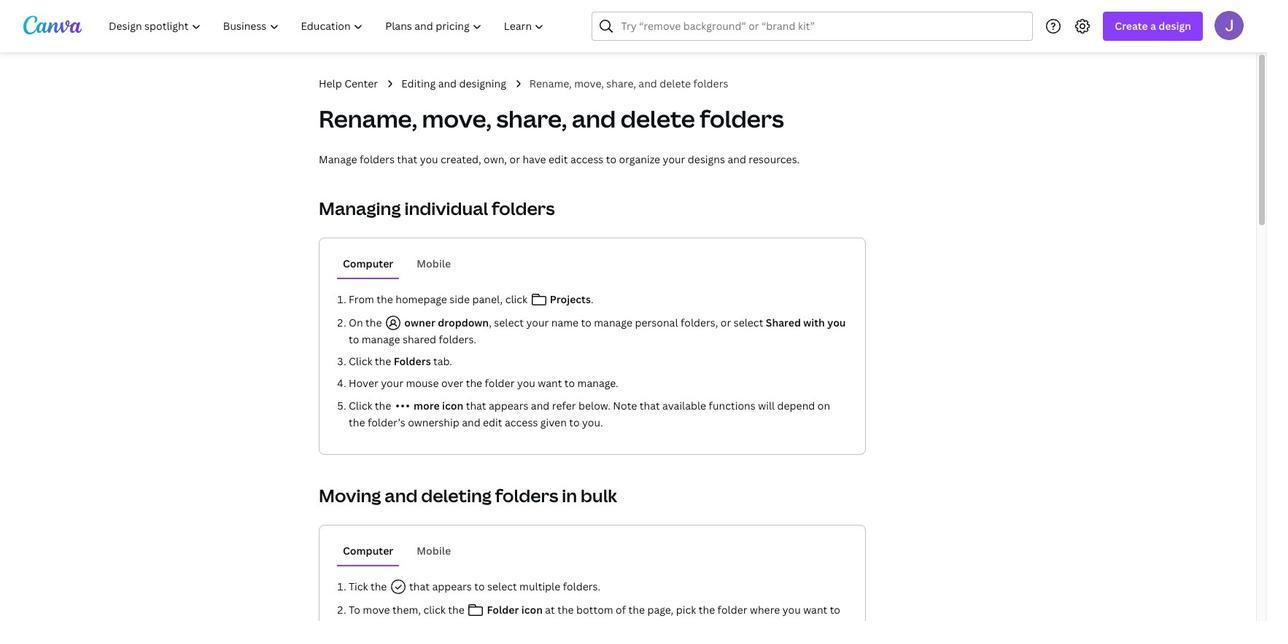 Task type: vqa. For each thing, say whether or not it's contained in the screenshot.
second GROUP
no



Task type: locate. For each thing, give the bounding box(es) containing it.
0 vertical spatial share,
[[607, 77, 636, 91]]

mobile up from the homepage side panel, click
[[417, 257, 451, 271]]

1 horizontal spatial folder
[[718, 604, 748, 618]]

click right panel,
[[506, 293, 528, 307]]

0 vertical spatial click
[[506, 293, 528, 307]]

1 horizontal spatial icon
[[522, 604, 543, 618]]

folder right "over"
[[485, 377, 515, 391]]

1 vertical spatial mobile
[[417, 545, 451, 558]]

to
[[606, 153, 617, 166], [581, 316, 592, 330], [349, 333, 359, 347], [565, 377, 575, 391], [570, 416, 580, 430], [475, 580, 485, 594], [830, 604, 841, 618]]

note
[[613, 399, 638, 413]]

0 vertical spatial computer button
[[337, 250, 400, 278]]

share,
[[607, 77, 636, 91], [497, 103, 568, 134]]

where
[[750, 604, 781, 618]]

1 vertical spatial folder
[[718, 604, 748, 618]]

owner
[[405, 316, 436, 330]]

0 vertical spatial edit
[[549, 153, 568, 166]]

your
[[663, 153, 686, 166], [527, 316, 549, 330], [381, 377, 404, 391]]

1 vertical spatial folders.
[[563, 580, 601, 594]]

0 vertical spatial computer
[[343, 257, 394, 271]]

0 vertical spatial delete
[[660, 77, 691, 91]]

computer
[[343, 257, 394, 271], [343, 545, 394, 558]]

edit down hover your mouse over the folder you want to manage.
[[483, 416, 503, 430]]

1 horizontal spatial your
[[527, 316, 549, 330]]

icon down "over"
[[442, 399, 464, 413]]

appears inside that appears and refer below. note that available functions will depend on the folder's ownership and edit access given to you.
[[489, 399, 529, 413]]

or
[[510, 153, 520, 166], [721, 316, 732, 330]]

select
[[494, 316, 524, 330], [734, 316, 764, 330], [488, 580, 517, 594], [421, 620, 450, 622]]

1 vertical spatial move,
[[422, 103, 492, 134]]

to up folder icon
[[475, 580, 485, 594]]

rename, down center
[[319, 103, 418, 134]]

or right folders,
[[721, 316, 732, 330]]

your down click the folders tab.
[[381, 377, 404, 391]]

access
[[571, 153, 604, 166], [505, 416, 538, 430]]

1 vertical spatial want
[[804, 604, 828, 618]]

available
[[663, 399, 707, 413]]

more icon
[[412, 399, 464, 413]]

folders
[[394, 355, 431, 369]]

to inside that appears and refer below. note that available functions will depend on the folder's ownership and edit access given to you.
[[570, 416, 580, 430]]

hover your mouse over the folder you want to manage.
[[349, 377, 619, 391]]

jacob simon image
[[1215, 11, 1245, 40]]

them, right move
[[393, 604, 421, 618]]

the right at on the left bottom of page
[[558, 604, 574, 618]]

edit
[[549, 153, 568, 166], [483, 416, 503, 430]]

functions
[[709, 399, 756, 413]]

that up to move them, click the
[[410, 580, 430, 594]]

0 vertical spatial folder
[[485, 377, 515, 391]]

1 vertical spatial icon
[[522, 604, 543, 618]]

0 horizontal spatial want
[[538, 377, 562, 391]]

tick the
[[349, 580, 387, 594]]

2 mobile button from the top
[[411, 538, 457, 566]]

1 horizontal spatial access
[[571, 153, 604, 166]]

select down to move them, click the
[[421, 620, 450, 622]]

want up refer
[[538, 377, 562, 391]]

computer button up from
[[337, 250, 400, 278]]

1 vertical spatial mobile button
[[411, 538, 457, 566]]

rename,
[[530, 77, 572, 91], [319, 103, 418, 134]]

1 horizontal spatial want
[[804, 604, 828, 618]]

bulk
[[581, 484, 618, 508]]

0 vertical spatial mobile
[[417, 257, 451, 271]]

1 mobile from the top
[[417, 257, 451, 271]]

0 horizontal spatial click
[[424, 604, 446, 618]]

1 vertical spatial appears
[[432, 580, 472, 594]]

you right 'where'
[[783, 604, 801, 618]]

folder
[[487, 604, 519, 618]]

panel,
[[473, 293, 503, 307]]

2 horizontal spatial your
[[663, 153, 686, 166]]

refer
[[552, 399, 576, 413]]

the left folder
[[448, 604, 465, 618]]

editing and designing link
[[402, 76, 506, 92]]

mobile button up from the homepage side panel, click
[[411, 250, 457, 278]]

select left shared
[[734, 316, 764, 330]]

0 vertical spatial manage
[[594, 316, 633, 330]]

access left given
[[505, 416, 538, 430]]

homepage
[[396, 293, 447, 307]]

move,
[[575, 77, 604, 91], [422, 103, 492, 134]]

0 vertical spatial rename,
[[530, 77, 572, 91]]

2 mobile from the top
[[417, 545, 451, 558]]

tick
[[349, 580, 368, 594]]

computer up tick the
[[343, 545, 394, 558]]

manage
[[594, 316, 633, 330], [362, 333, 400, 347]]

want right 'where'
[[804, 604, 828, 618]]

1 vertical spatial your
[[527, 316, 549, 330]]

0 vertical spatial or
[[510, 153, 520, 166]]

computer button for tick
[[337, 538, 400, 566]]

0 horizontal spatial folders.
[[439, 333, 477, 347]]

projects .
[[548, 293, 594, 307]]

the inside that appears and refer below. note that available functions will depend on the folder's ownership and edit access given to you.
[[349, 416, 365, 430]]

ownership
[[408, 416, 460, 430]]

click right move
[[424, 604, 446, 618]]

0 vertical spatial move,
[[575, 77, 604, 91]]

to right 'where'
[[830, 604, 841, 618]]

1 horizontal spatial edit
[[549, 153, 568, 166]]

icon
[[442, 399, 464, 413], [522, 604, 543, 618]]

1 horizontal spatial or
[[721, 316, 732, 330]]

0 horizontal spatial or
[[510, 153, 520, 166]]

rename, right "designing"
[[530, 77, 572, 91]]

1 horizontal spatial rename,
[[530, 77, 572, 91]]

folders. up bottom
[[563, 580, 601, 594]]

1 vertical spatial access
[[505, 416, 538, 430]]

appears down hover your mouse over the folder you want to manage.
[[489, 399, 529, 413]]

icon left at on the left bottom of page
[[522, 604, 543, 618]]

the right of
[[629, 604, 645, 618]]

manage left personal
[[594, 316, 633, 330]]

folders. down dropdown
[[439, 333, 477, 347]]

folders,
[[681, 316, 719, 330]]

that
[[397, 153, 418, 166], [466, 399, 487, 413], [640, 399, 660, 413], [410, 580, 430, 594]]

folders. inside owner dropdown , select your name to manage personal folders, or select shared with you to manage shared folders.
[[439, 333, 477, 347]]

mobile button down 'deleting'
[[411, 538, 457, 566]]

click
[[506, 293, 528, 307], [424, 604, 446, 618]]

0 vertical spatial folders.
[[439, 333, 477, 347]]

edit right 'have'
[[549, 153, 568, 166]]

manage down on the
[[362, 333, 400, 347]]

2 click from the top
[[349, 399, 373, 413]]

from the homepage side panel, click
[[349, 293, 530, 307]]

1 computer button from the top
[[337, 250, 400, 278]]

create a design button
[[1104, 12, 1204, 41]]

below.
[[579, 399, 611, 413]]

the down click the
[[349, 416, 365, 430]]

2 computer button from the top
[[337, 538, 400, 566]]

icon for folder icon
[[522, 604, 543, 618]]

designing
[[460, 77, 506, 91]]

or inside owner dropdown , select your name to manage personal folders, or select shared with you to manage shared folders.
[[721, 316, 732, 330]]

1 vertical spatial or
[[721, 316, 732, 330]]

0 horizontal spatial your
[[381, 377, 404, 391]]

1 vertical spatial rename,
[[319, 103, 418, 134]]

mobile button
[[411, 250, 457, 278], [411, 538, 457, 566]]

bottom
[[577, 604, 614, 618]]

1 horizontal spatial folders.
[[563, 580, 601, 594]]

center
[[345, 77, 378, 91]]

computer for tick
[[343, 545, 394, 558]]

the
[[377, 293, 393, 307], [366, 316, 382, 330], [375, 355, 392, 369], [466, 377, 483, 391], [375, 399, 392, 413], [349, 416, 365, 430], [371, 580, 387, 594], [448, 604, 465, 618], [558, 604, 574, 618], [629, 604, 645, 618], [699, 604, 715, 618]]

mobile down 'deleting'
[[417, 545, 451, 558]]

0 horizontal spatial edit
[[483, 416, 503, 430]]

you right with at right
[[828, 316, 846, 330]]

click
[[349, 355, 373, 369], [349, 399, 373, 413]]

1 vertical spatial click
[[349, 399, 373, 413]]

delete inside rename, move, share, and delete folders link
[[660, 77, 691, 91]]

1 vertical spatial computer button
[[337, 538, 400, 566]]

click down hover
[[349, 399, 373, 413]]

you left the created,
[[420, 153, 438, 166]]

click for click the folders tab.
[[349, 355, 373, 369]]

on
[[818, 399, 831, 413]]

managing individual folders
[[319, 196, 555, 220]]

rename, move, share, and delete folders
[[530, 77, 729, 91], [319, 103, 785, 134]]

folders.
[[439, 333, 477, 347], [563, 580, 601, 594]]

you
[[420, 153, 438, 166], [828, 316, 846, 330], [517, 377, 536, 391], [783, 604, 801, 618]]

1 computer from the top
[[343, 257, 394, 271]]

to left "you."
[[570, 416, 580, 430]]

1 vertical spatial computer
[[343, 545, 394, 558]]

.
[[591, 293, 594, 307]]

them, down move
[[368, 620, 397, 622]]

a
[[1151, 19, 1157, 33]]

computer button up tick the
[[337, 538, 400, 566]]

and inside at the bottom of the page, pick the folder where you want to put them, and select
[[399, 620, 418, 622]]

from
[[349, 293, 374, 307]]

1 vertical spatial edit
[[483, 416, 503, 430]]

folder left 'where'
[[718, 604, 748, 618]]

0 horizontal spatial share,
[[497, 103, 568, 134]]

1 horizontal spatial click
[[506, 293, 528, 307]]

want
[[538, 377, 562, 391], [804, 604, 828, 618]]

0 vertical spatial icon
[[442, 399, 464, 413]]

click up hover
[[349, 355, 373, 369]]

1 vertical spatial them,
[[368, 620, 397, 622]]

appears up to move them, click the
[[432, 580, 472, 594]]

0 horizontal spatial access
[[505, 416, 538, 430]]

1 vertical spatial manage
[[362, 333, 400, 347]]

0 vertical spatial appears
[[489, 399, 529, 413]]

0 horizontal spatial manage
[[362, 333, 400, 347]]

delete
[[660, 77, 691, 91], [621, 103, 695, 134]]

2 computer from the top
[[343, 545, 394, 558]]

created,
[[441, 153, 482, 166]]

access left the organize
[[571, 153, 604, 166]]

help
[[319, 77, 342, 91]]

1 horizontal spatial appears
[[489, 399, 529, 413]]

over
[[442, 377, 464, 391]]

1 horizontal spatial share,
[[607, 77, 636, 91]]

at
[[546, 604, 555, 618]]

click for click the
[[349, 399, 373, 413]]

your left designs
[[663, 153, 686, 166]]

1 horizontal spatial manage
[[594, 316, 633, 330]]

folder inside at the bottom of the page, pick the folder where you want to put them, and select
[[718, 604, 748, 618]]

the right pick
[[699, 604, 715, 618]]

1 click from the top
[[349, 355, 373, 369]]

0 vertical spatial mobile button
[[411, 250, 457, 278]]

0 horizontal spatial icon
[[442, 399, 464, 413]]

0 horizontal spatial folder
[[485, 377, 515, 391]]

or right the own,
[[510, 153, 520, 166]]

your left name
[[527, 316, 549, 330]]

1 vertical spatial rename, move, share, and delete folders
[[319, 103, 785, 134]]

1 mobile button from the top
[[411, 250, 457, 278]]

computer button
[[337, 250, 400, 278], [337, 538, 400, 566]]

moving
[[319, 484, 381, 508]]

computer up from
[[343, 257, 394, 271]]

click the
[[349, 399, 394, 413]]

1 vertical spatial share,
[[497, 103, 568, 134]]

your inside owner dropdown , select your name to manage personal folders, or select shared with you to manage shared folders.
[[527, 316, 549, 330]]

mobile
[[417, 257, 451, 271], [417, 545, 451, 558]]

1 vertical spatial click
[[424, 604, 446, 618]]

you up that appears and refer below. note that available functions will depend on the folder's ownership and edit access given to you. in the bottom of the page
[[517, 377, 536, 391]]

folder
[[485, 377, 515, 391], [718, 604, 748, 618]]

folders
[[694, 77, 729, 91], [700, 103, 785, 134], [360, 153, 395, 166], [492, 196, 555, 220], [496, 484, 559, 508]]

design
[[1159, 19, 1192, 33]]

0 horizontal spatial appears
[[432, 580, 472, 594]]

0 vertical spatial click
[[349, 355, 373, 369]]

them,
[[393, 604, 421, 618], [368, 620, 397, 622]]

create
[[1116, 19, 1149, 33]]



Task type: describe. For each thing, give the bounding box(es) containing it.
the left "folders"
[[375, 355, 392, 369]]

put
[[349, 620, 366, 622]]

edit inside that appears and refer below. note that available functions will depend on the folder's ownership and edit access given to you.
[[483, 416, 503, 430]]

that appears and refer below. note that available functions will depend on the folder's ownership and edit access given to you.
[[349, 399, 831, 430]]

hover
[[349, 377, 379, 391]]

side
[[450, 293, 470, 307]]

manage.
[[578, 377, 619, 391]]

you inside owner dropdown , select your name to manage personal folders, or select shared with you to manage shared folders.
[[828, 316, 846, 330]]

help center
[[319, 77, 378, 91]]

click the folders tab.
[[349, 355, 453, 369]]

to left the organize
[[606, 153, 617, 166]]

designs
[[688, 153, 726, 166]]

folder icon
[[485, 604, 546, 618]]

managing
[[319, 196, 401, 220]]

projects
[[550, 293, 591, 307]]

0 vertical spatial access
[[571, 153, 604, 166]]

select up folder
[[488, 580, 517, 594]]

with
[[804, 316, 826, 330]]

mobile for on the
[[417, 257, 451, 271]]

to up refer
[[565, 377, 575, 391]]

Try "remove background" or "brand kit" search field
[[622, 12, 1024, 40]]

icon for more icon
[[442, 399, 464, 413]]

0 vertical spatial rename, move, share, and delete folders
[[530, 77, 729, 91]]

manage folders that you created, own, or have edit access to organize your designs and resources.
[[319, 153, 800, 166]]

help center link
[[319, 76, 378, 92]]

,
[[489, 316, 492, 330]]

0 vertical spatial them,
[[393, 604, 421, 618]]

to
[[349, 604, 361, 618]]

1 horizontal spatial move,
[[575, 77, 604, 91]]

mobile button for on the
[[411, 250, 457, 278]]

tab.
[[434, 355, 453, 369]]

the right "over"
[[466, 377, 483, 391]]

personal
[[635, 316, 679, 330]]

shared
[[766, 316, 801, 330]]

resources.
[[749, 153, 800, 166]]

0 vertical spatial your
[[663, 153, 686, 166]]

depend
[[778, 399, 816, 413]]

given
[[541, 416, 567, 430]]

the right on
[[366, 316, 382, 330]]

editing
[[402, 77, 436, 91]]

select inside at the bottom of the page, pick the folder where you want to put them, and select
[[421, 620, 450, 622]]

pick
[[677, 604, 697, 618]]

the up "folder's"
[[375, 399, 392, 413]]

at the bottom of the page, pick the folder where you want to put them, and select
[[349, 604, 841, 622]]

select right ","
[[494, 316, 524, 330]]

shared
[[403, 333, 437, 347]]

in
[[562, 484, 578, 508]]

own,
[[484, 153, 507, 166]]

1 vertical spatial delete
[[621, 103, 695, 134]]

on the
[[349, 316, 385, 330]]

dropdown
[[438, 316, 489, 330]]

mobile button for to move them, click the
[[411, 538, 457, 566]]

create a design
[[1116, 19, 1192, 33]]

computer for from
[[343, 257, 394, 271]]

folder's
[[368, 416, 406, 430]]

that appears to select multiple folders.
[[410, 580, 601, 594]]

access inside that appears and refer below. note that available functions will depend on the folder's ownership and edit access given to you.
[[505, 416, 538, 430]]

to right name
[[581, 316, 592, 330]]

manage
[[319, 153, 357, 166]]

that down hover your mouse over the folder you want to manage.
[[466, 399, 487, 413]]

organize
[[619, 153, 661, 166]]

0 vertical spatial want
[[538, 377, 562, 391]]

the right tick
[[371, 580, 387, 594]]

rename, move, share, and delete folders link
[[530, 76, 729, 92]]

more
[[414, 399, 440, 413]]

you.
[[583, 416, 603, 430]]

of
[[616, 604, 626, 618]]

move
[[363, 604, 390, 618]]

mobile for to move them, click the
[[417, 545, 451, 558]]

to move them, click the
[[349, 604, 467, 618]]

multiple
[[520, 580, 561, 594]]

editing and designing
[[402, 77, 506, 91]]

want inside at the bottom of the page, pick the folder where you want to put them, and select
[[804, 604, 828, 618]]

will
[[759, 399, 775, 413]]

you inside at the bottom of the page, pick the folder where you want to put them, and select
[[783, 604, 801, 618]]

have
[[523, 153, 546, 166]]

to down on
[[349, 333, 359, 347]]

computer button for from
[[337, 250, 400, 278]]

appears for to
[[432, 580, 472, 594]]

them, inside at the bottom of the page, pick the folder where you want to put them, and select
[[368, 620, 397, 622]]

0 horizontal spatial rename,
[[319, 103, 418, 134]]

that right note
[[640, 399, 660, 413]]

name
[[552, 316, 579, 330]]

2 vertical spatial your
[[381, 377, 404, 391]]

deleting
[[421, 484, 492, 508]]

owner dropdown , select your name to manage personal folders, or select shared with you to manage shared folders.
[[349, 316, 846, 347]]

moving and deleting folders in bulk
[[319, 484, 618, 508]]

on
[[349, 316, 363, 330]]

top level navigation element
[[99, 12, 557, 41]]

mouse
[[406, 377, 439, 391]]

individual
[[405, 196, 489, 220]]

that left the created,
[[397, 153, 418, 166]]

to inside at the bottom of the page, pick the folder where you want to put them, and select
[[830, 604, 841, 618]]

the right from
[[377, 293, 393, 307]]

page,
[[648, 604, 674, 618]]

appears for and
[[489, 399, 529, 413]]

0 horizontal spatial move,
[[422, 103, 492, 134]]



